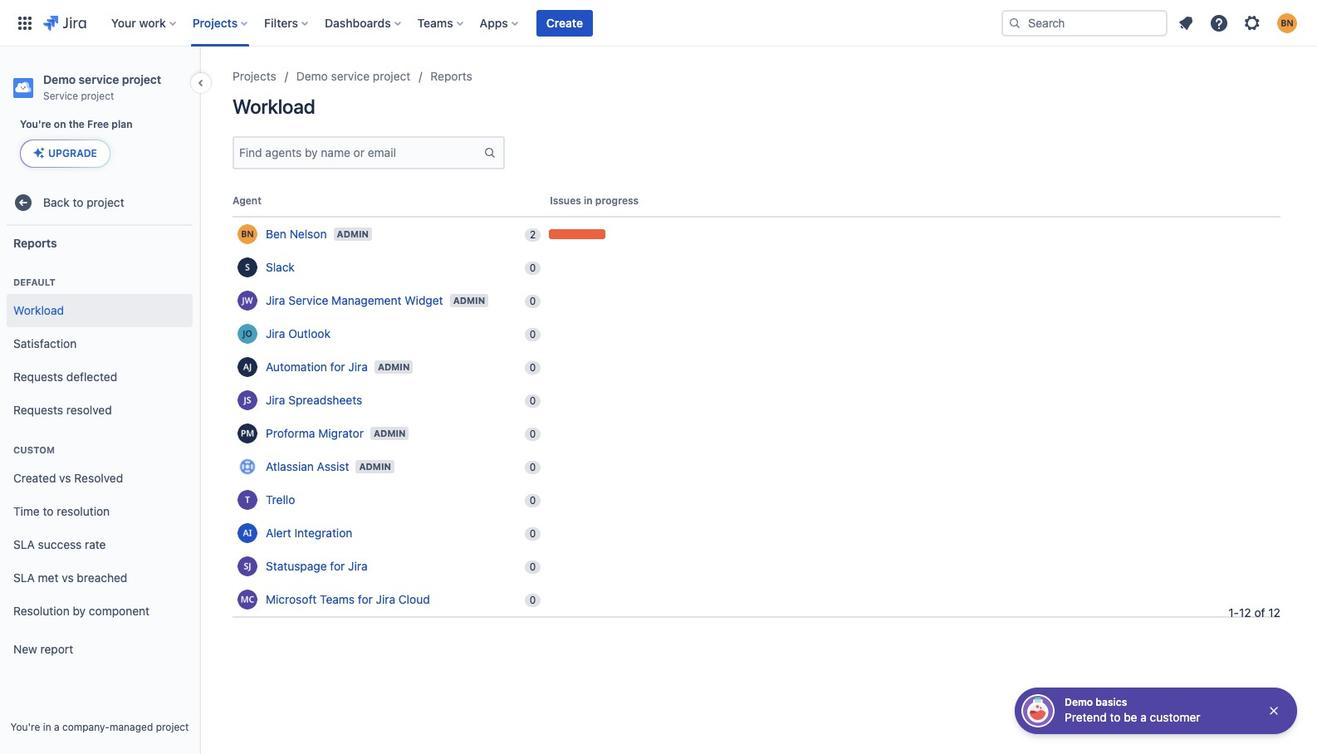 Task type: locate. For each thing, give the bounding box(es) containing it.
workload down projects link
[[233, 95, 315, 118]]

1 horizontal spatial teams
[[418, 15, 453, 29]]

workload down default
[[13, 303, 64, 317]]

trello
[[266, 493, 295, 507]]

you're left on
[[20, 118, 51, 130]]

project
[[373, 69, 411, 83], [122, 72, 161, 86], [81, 90, 114, 102], [87, 195, 124, 209], [156, 721, 189, 734]]

service down the dashboards
[[331, 69, 370, 83]]

admin down management
[[378, 361, 410, 372]]

projects for projects link
[[233, 69, 277, 83]]

pretend
[[1065, 710, 1107, 725]]

12
[[1240, 606, 1252, 620], [1269, 606, 1281, 620]]

0 for statuspage for jira
[[530, 561, 536, 573]]

service up on
[[43, 90, 78, 102]]

satisfaction
[[13, 336, 77, 350]]

0 horizontal spatial in
[[43, 721, 51, 734]]

2 vertical spatial to
[[1111, 710, 1121, 725]]

the
[[69, 118, 85, 130]]

1 vertical spatial projects
[[233, 69, 277, 83]]

for up "microsoft teams for jira cloud"
[[330, 559, 345, 573]]

demo inside demo basics pretend to be a customer
[[1065, 696, 1094, 709]]

0 for automation for jira
[[530, 361, 536, 374]]

to inside group
[[43, 504, 54, 518]]

your
[[111, 15, 136, 29]]

1 sla from the top
[[13, 537, 35, 551]]

filters button
[[259, 10, 315, 36]]

admin
[[337, 228, 369, 239], [453, 295, 485, 306], [378, 361, 410, 372], [374, 428, 406, 439], [359, 461, 391, 472]]

0 vertical spatial in
[[584, 194, 593, 207]]

0 horizontal spatial demo
[[43, 72, 76, 86]]

ben nelson
[[266, 227, 327, 241]]

8 0 from the top
[[530, 494, 536, 507]]

admin right 'nelson'
[[337, 228, 369, 239]]

0 vertical spatial projects
[[193, 15, 238, 29]]

0 for jira spreadsheets
[[530, 395, 536, 407]]

sla met vs breached
[[13, 571, 127, 585]]

banner containing your work
[[0, 0, 1318, 47]]

plan
[[112, 118, 133, 130]]

0 horizontal spatial service
[[79, 72, 119, 86]]

for inside statuspage for jira link
[[330, 559, 345, 573]]

to right back
[[73, 195, 84, 209]]

1-12 of 12
[[1229, 606, 1281, 620]]

0 for proforma migrator
[[530, 428, 536, 440]]

alert integration
[[266, 526, 353, 540]]

created vs resolved
[[13, 471, 123, 485]]

1 horizontal spatial to
[[73, 195, 84, 209]]

1 vertical spatial workload
[[13, 303, 64, 317]]

apps button
[[475, 10, 525, 36]]

5 0 from the top
[[530, 395, 536, 407]]

vs right "created"
[[59, 471, 71, 485]]

managed
[[110, 721, 153, 734]]

project for demo service project service project
[[122, 72, 161, 86]]

you're
[[20, 118, 51, 130], [10, 721, 40, 734]]

1 0 from the top
[[530, 262, 536, 274]]

6 0 from the top
[[530, 428, 536, 440]]

0 horizontal spatial workload
[[13, 303, 64, 317]]

reports down the teams popup button
[[431, 69, 473, 83]]

admin right migrator
[[374, 428, 406, 439]]

service up free in the top of the page
[[79, 72, 119, 86]]

projects button
[[188, 10, 254, 36]]

proforma migrator link
[[259, 425, 371, 442]]

1 vertical spatial sla
[[13, 571, 35, 585]]

rate
[[85, 537, 106, 551]]

resolved
[[74, 471, 123, 485]]

cloud
[[399, 592, 430, 607]]

requests for requests deflected
[[13, 369, 63, 384]]

2 vertical spatial for
[[358, 592, 373, 607]]

for up spreadsheets
[[330, 360, 345, 374]]

service
[[331, 69, 370, 83], [79, 72, 119, 86]]

vs right met
[[62, 571, 74, 585]]

7 0 from the top
[[530, 461, 536, 474]]

1 horizontal spatial in
[[584, 194, 593, 207]]

of
[[1255, 606, 1266, 620]]

dashboards
[[325, 15, 391, 29]]

admin right widget at the top left of page
[[453, 295, 485, 306]]

sla success rate link
[[7, 528, 193, 562]]

demo
[[296, 69, 328, 83], [43, 72, 76, 86], [1065, 696, 1094, 709]]

0 vertical spatial you're
[[20, 118, 51, 130]]

1 horizontal spatial 12
[[1269, 606, 1281, 620]]

requests down satisfaction
[[13, 369, 63, 384]]

success
[[38, 537, 82, 551]]

teams down statuspage for jira link
[[320, 592, 355, 607]]

admin for atlassian assist
[[359, 461, 391, 472]]

upgrade button
[[21, 140, 110, 167]]

project up plan
[[122, 72, 161, 86]]

you're for you're in a company-managed project
[[10, 721, 40, 734]]

0 vertical spatial vs
[[59, 471, 71, 485]]

service inside demo service project service project
[[79, 72, 119, 86]]

1 horizontal spatial workload
[[233, 95, 315, 118]]

teams
[[418, 15, 453, 29], [320, 592, 355, 607]]

banner
[[0, 0, 1318, 47]]

a inside demo basics pretend to be a customer
[[1141, 710, 1147, 725]]

time to resolution link
[[7, 495, 193, 528]]

3 0 from the top
[[530, 328, 536, 341]]

requests up custom
[[13, 403, 63, 417]]

demo for demo service project service project
[[43, 72, 76, 86]]

4 0 from the top
[[530, 361, 536, 374]]

12 right "of" on the bottom right of page
[[1269, 606, 1281, 620]]

time to resolution
[[13, 504, 110, 518]]

to inside demo basics pretend to be a customer
[[1111, 710, 1121, 725]]

a right be
[[1141, 710, 1147, 725]]

0 horizontal spatial reports
[[13, 236, 57, 250]]

1 vertical spatial requests
[[13, 403, 63, 417]]

demo inside demo service project service project
[[43, 72, 76, 86]]

in right issues
[[584, 194, 593, 207]]

teams up reports link
[[418, 15, 453, 29]]

project left reports link
[[373, 69, 411, 83]]

to for back
[[73, 195, 84, 209]]

for left cloud
[[358, 592, 373, 607]]

issues in progress
[[550, 194, 639, 207]]

0 vertical spatial requests
[[13, 369, 63, 384]]

demo up on
[[43, 72, 76, 86]]

1 12 from the left
[[1240, 606, 1252, 620]]

admin right assist
[[359, 461, 391, 472]]

reports up default
[[13, 236, 57, 250]]

1 horizontal spatial a
[[1141, 710, 1147, 725]]

Search field
[[1002, 10, 1168, 36]]

1 horizontal spatial service
[[331, 69, 370, 83]]

1 horizontal spatial demo
[[296, 69, 328, 83]]

sla met vs breached link
[[7, 562, 193, 595]]

project for demo service project
[[373, 69, 411, 83]]

2 sla from the top
[[13, 571, 35, 585]]

reports
[[431, 69, 473, 83], [13, 236, 57, 250]]

time
[[13, 504, 40, 518]]

projects right work
[[193, 15, 238, 29]]

jira outlook link
[[259, 326, 337, 342]]

0 vertical spatial to
[[73, 195, 84, 209]]

requests resolved link
[[7, 394, 193, 427]]

by
[[73, 604, 86, 618]]

0 for atlassian assist
[[530, 461, 536, 474]]

close image
[[1268, 705, 1281, 718]]

0 vertical spatial service
[[43, 90, 78, 102]]

workload inside default group
[[13, 303, 64, 317]]

report
[[40, 642, 73, 656]]

0 for trello
[[530, 494, 536, 507]]

jira up proforma
[[266, 393, 285, 407]]

2 0 from the top
[[530, 295, 536, 307]]

jira spreadsheets link
[[259, 392, 369, 409]]

customer
[[1151, 710, 1201, 725]]

for inside automation for jira link
[[330, 360, 345, 374]]

1 horizontal spatial service
[[289, 293, 329, 307]]

11 0 from the top
[[530, 594, 536, 607]]

to right time
[[43, 504, 54, 518]]

project for back to project
[[87, 195, 124, 209]]

10 0 from the top
[[530, 561, 536, 573]]

statuspage for jira link
[[259, 558, 374, 575]]

1 vertical spatial you're
[[10, 721, 40, 734]]

0 horizontal spatial teams
[[320, 592, 355, 607]]

satisfaction link
[[7, 327, 193, 361]]

your work
[[111, 15, 166, 29]]

jira inside 'link'
[[376, 592, 396, 607]]

2 12 from the left
[[1269, 606, 1281, 620]]

0 vertical spatial reports
[[431, 69, 473, 83]]

create
[[547, 15, 583, 29]]

created vs resolved link
[[7, 462, 193, 495]]

atlassian assist
[[266, 459, 349, 474]]

0 vertical spatial teams
[[418, 15, 453, 29]]

to left be
[[1111, 710, 1121, 725]]

1 requests from the top
[[13, 369, 63, 384]]

you're left company-
[[10, 721, 40, 734]]

service for demo service project service project
[[79, 72, 119, 86]]

projects down filters
[[233, 69, 277, 83]]

service up outlook at the top of the page
[[289, 293, 329, 307]]

sla down time
[[13, 537, 35, 551]]

demo right projects link
[[296, 69, 328, 83]]

9 0 from the top
[[530, 528, 536, 540]]

requests deflected
[[13, 369, 117, 384]]

jira left cloud
[[376, 592, 396, 607]]

jira image
[[43, 13, 86, 33], [43, 13, 86, 33]]

a left company-
[[54, 721, 60, 734]]

2 horizontal spatial to
[[1111, 710, 1121, 725]]

projects
[[193, 15, 238, 29], [233, 69, 277, 83]]

0 horizontal spatial service
[[43, 90, 78, 102]]

12 left "of" on the bottom right of page
[[1240, 606, 1252, 620]]

project right managed
[[156, 721, 189, 734]]

0 vertical spatial for
[[330, 360, 345, 374]]

sla left met
[[13, 571, 35, 585]]

widget
[[405, 293, 443, 307]]

2 requests from the top
[[13, 403, 63, 417]]

back
[[43, 195, 70, 209]]

in left company-
[[43, 721, 51, 734]]

jira
[[266, 293, 285, 307], [266, 327, 285, 341], [348, 360, 368, 374], [266, 393, 285, 407], [348, 559, 368, 573], [376, 592, 396, 607]]

workload link
[[7, 294, 193, 327]]

automation for jira
[[266, 360, 368, 374]]

project right back
[[87, 195, 124, 209]]

0 vertical spatial sla
[[13, 537, 35, 551]]

demo up "pretend"
[[1065, 696, 1094, 709]]

a
[[1141, 710, 1147, 725], [54, 721, 60, 734]]

1 vertical spatial in
[[43, 721, 51, 734]]

projects inside "dropdown button"
[[193, 15, 238, 29]]

1 vertical spatial for
[[330, 559, 345, 573]]

1 vertical spatial teams
[[320, 592, 355, 607]]

0 horizontal spatial 12
[[1240, 606, 1252, 620]]

1 vertical spatial to
[[43, 504, 54, 518]]

2 horizontal spatial demo
[[1065, 696, 1094, 709]]

requests deflected link
[[7, 361, 193, 394]]

demo for demo service project
[[296, 69, 328, 83]]

jira service management widget link
[[259, 292, 450, 309]]

ben
[[266, 227, 287, 241]]

requests for requests resolved
[[13, 403, 63, 417]]

0 horizontal spatial to
[[43, 504, 54, 518]]

to for time
[[43, 504, 54, 518]]

apps
[[480, 15, 508, 29]]

0 for jira outlook
[[530, 328, 536, 341]]

company-
[[62, 721, 110, 734]]



Task type: vqa. For each thing, say whether or not it's contained in the screenshot.
UNASSIGNED ISSUES
no



Task type: describe. For each thing, give the bounding box(es) containing it.
jira outlook
[[266, 327, 331, 341]]

filters
[[264, 15, 298, 29]]

statuspage for jira
[[266, 559, 368, 573]]

jira left outlook at the top of the page
[[266, 327, 285, 341]]

admin for automation for jira
[[378, 361, 410, 372]]

agent
[[233, 194, 262, 207]]

demo service project service project
[[43, 72, 161, 102]]

assist
[[317, 459, 349, 474]]

Find agents by name or email text field
[[234, 138, 484, 168]]

proforma
[[266, 426, 315, 440]]

spreadsheets
[[289, 393, 362, 407]]

breached
[[77, 571, 127, 585]]

create button
[[537, 10, 593, 36]]

0 for jira service management widget
[[530, 295, 536, 307]]

for for statuspage
[[330, 559, 345, 573]]

trello link
[[259, 492, 302, 509]]

resolution
[[13, 604, 70, 618]]

proforma migrator
[[266, 426, 364, 440]]

jira down slack link
[[266, 293, 285, 307]]

alert integration link
[[259, 525, 359, 542]]

service for demo service project
[[331, 69, 370, 83]]

in for you're
[[43, 721, 51, 734]]

jira spreadsheets
[[266, 393, 362, 407]]

created
[[13, 471, 56, 485]]

you're for you're on the free plan
[[20, 118, 51, 130]]

management
[[332, 293, 402, 307]]

free
[[87, 118, 109, 130]]

reports link
[[431, 66, 473, 86]]

demo basics pretend to be a customer
[[1065, 696, 1201, 725]]

back to project link
[[7, 186, 193, 219]]

default
[[13, 277, 55, 288]]

1 vertical spatial service
[[289, 293, 329, 307]]

sla for sla success rate
[[13, 537, 35, 551]]

admin for ben nelson
[[337, 228, 369, 239]]

demo service project
[[296, 69, 411, 83]]

settings image
[[1243, 13, 1263, 33]]

jira up "microsoft teams for jira cloud"
[[348, 559, 368, 573]]

integration
[[295, 526, 353, 540]]

0 horizontal spatial a
[[54, 721, 60, 734]]

you're on the free plan
[[20, 118, 133, 130]]

custom
[[13, 445, 55, 455]]

projects for projects "dropdown button"
[[193, 15, 238, 29]]

ben nelson link
[[259, 226, 334, 243]]

resolution
[[57, 504, 110, 518]]

0 vertical spatial workload
[[233, 95, 315, 118]]

outlook
[[289, 327, 331, 341]]

for for automation
[[330, 360, 345, 374]]

upgrade
[[48, 147, 97, 160]]

custom group
[[7, 427, 193, 633]]

project up free in the top of the page
[[81, 90, 114, 102]]

for inside microsoft teams for jira cloud 'link'
[[358, 592, 373, 607]]

jira service management widget
[[266, 293, 443, 307]]

search image
[[1009, 16, 1022, 29]]

migrator
[[318, 426, 364, 440]]

component
[[89, 604, 150, 618]]

0 for slack
[[530, 262, 536, 274]]

work
[[139, 15, 166, 29]]

demo for demo basics pretend to be a customer
[[1065, 696, 1094, 709]]

back to project
[[43, 195, 124, 209]]

resolution by component link
[[7, 595, 193, 628]]

you're in a company-managed project
[[10, 721, 189, 734]]

deflected
[[66, 369, 117, 384]]

0 for microsoft teams for jira cloud
[[530, 594, 536, 607]]

microsoft teams for jira cloud
[[266, 592, 430, 607]]

1 vertical spatial reports
[[13, 236, 57, 250]]

slack link
[[259, 259, 302, 276]]

admin for jira service management widget
[[453, 295, 485, 306]]

default group
[[7, 259, 193, 432]]

teams inside microsoft teams for jira cloud 'link'
[[320, 592, 355, 607]]

admin for proforma migrator
[[374, 428, 406, 439]]

your work button
[[106, 10, 183, 36]]

sla for sla met vs breached
[[13, 571, 35, 585]]

1 horizontal spatial reports
[[431, 69, 473, 83]]

appswitcher icon image
[[15, 13, 35, 33]]

new report
[[13, 642, 73, 656]]

automation
[[266, 360, 327, 374]]

2
[[530, 228, 536, 241]]

0 for alert integration
[[530, 528, 536, 540]]

resolved
[[66, 403, 112, 417]]

help image
[[1210, 13, 1230, 33]]

dashboards button
[[320, 10, 408, 36]]

automation for jira link
[[259, 359, 375, 376]]

1 vertical spatial vs
[[62, 571, 74, 585]]

atlassian assist link
[[259, 459, 356, 475]]

teams inside popup button
[[418, 15, 453, 29]]

resolution by component
[[13, 604, 150, 618]]

be
[[1124, 710, 1138, 725]]

microsoft
[[266, 592, 317, 607]]

microsoft teams for jira cloud link
[[259, 592, 437, 608]]

basics
[[1096, 696, 1128, 709]]

demo service project link
[[296, 66, 411, 86]]

primary element
[[10, 0, 1002, 46]]

atlassian
[[266, 459, 314, 474]]

nelson
[[290, 227, 327, 241]]

statuspage
[[266, 559, 327, 573]]

your profile and settings image
[[1278, 13, 1298, 33]]

in for issues
[[584, 194, 593, 207]]

service inside demo service project service project
[[43, 90, 78, 102]]

slack
[[266, 260, 295, 274]]

requests resolved
[[13, 403, 112, 417]]

jira up spreadsheets
[[348, 360, 368, 374]]

projects link
[[233, 66, 277, 86]]

notifications image
[[1177, 13, 1197, 33]]

alert
[[266, 526, 291, 540]]



